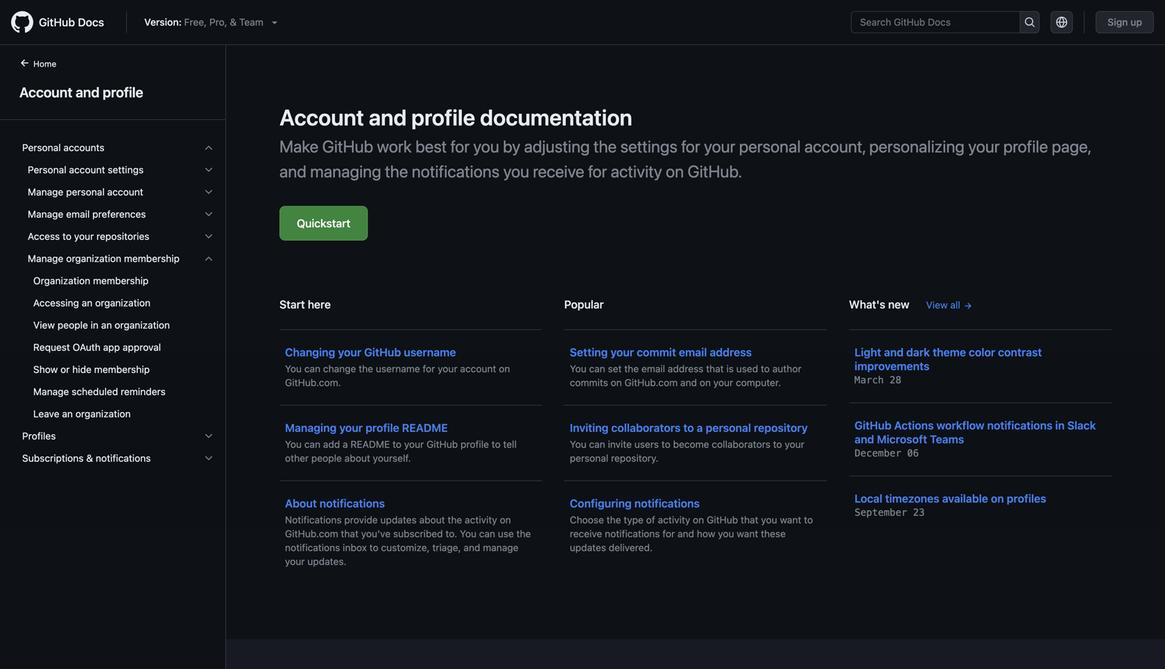 Task type: describe. For each thing, give the bounding box(es) containing it.
1 vertical spatial username
[[376, 363, 420, 375]]

quickstart link
[[280, 206, 368, 241]]

sc 9kayk9 0 image for access to your repositories
[[203, 231, 214, 242]]

documentation
[[480, 104, 633, 130]]

page,
[[1053, 137, 1092, 156]]

the right adjusting
[[594, 137, 617, 156]]

profile for managing your profile readme you can add a readme to your github profile to tell other people about yourself.
[[366, 422, 400, 435]]

to inside setting your commit email address you can set the email address that is used to author commits on github.com and on your computer.
[[761, 363, 770, 375]]

pro,
[[210, 16, 227, 28]]

personal for personal account settings
[[28, 164, 66, 176]]

customize,
[[381, 542, 430, 554]]

account and profile documentation make github work best for you by adjusting the settings for your personal account, personalizing your profile page, and managing the notifications you receive for activity on github.
[[280, 104, 1092, 181]]

teams
[[931, 433, 965, 446]]

managing your profile readme you can add a readme to your github profile to tell other people about yourself.
[[285, 422, 517, 464]]

configuring
[[570, 497, 632, 510]]

commits
[[570, 377, 609, 389]]

show or hide membership
[[33, 364, 150, 375]]

sign up link
[[1097, 11, 1155, 33]]

you left by
[[474, 137, 500, 156]]

app
[[103, 342, 120, 353]]

manage for manage scheduled reminders
[[33, 386, 69, 398]]

changing your github username you can change the username for your account on github.com.
[[285, 346, 510, 389]]

receive inside account and profile documentation make github work best for you by adjusting the settings for your personal account, personalizing your profile page, and managing the notifications you receive for activity on github.
[[533, 162, 585, 181]]

managing
[[310, 162, 382, 181]]

start
[[280, 298, 305, 311]]

the inside setting your commit email address you can set the email address that is used to author commits on github.com and on your computer.
[[625, 363, 639, 375]]

settings inside account and profile documentation make github work best for you by adjusting the settings for your personal account, personalizing your profile page, and managing the notifications you receive for activity on github.
[[621, 137, 678, 156]]

github.
[[688, 162, 743, 181]]

manage
[[483, 542, 519, 554]]

can inside about notifications notifications provide updates about the activity on github.com that you've subscribed to. you can use the notifications inbox to customize, triage, and manage your updates.
[[479, 528, 496, 540]]

team
[[239, 16, 264, 28]]

organization inside the manage organization membership dropdown button
[[66, 253, 121, 264]]

september 23 element
[[855, 507, 925, 519]]

march 28 element
[[855, 375, 902, 386]]

profile left page,
[[1004, 137, 1049, 156]]

account,
[[805, 137, 866, 156]]

organization inside 'accessing an organization' link
[[95, 297, 151, 309]]

managing
[[285, 422, 337, 435]]

an for accessing
[[82, 297, 93, 309]]

view people in an organization link
[[17, 314, 220, 337]]

select language: current language is english image
[[1057, 17, 1068, 28]]

personal inside "dropdown button"
[[66, 186, 105, 198]]

manage personal account
[[28, 186, 143, 198]]

that inside configuring notifications choose the type of activity on github that you want to receive notifications for and how you want these updates delivered.
[[741, 515, 759, 526]]

your inside about notifications notifications provide updates about the activity on github.com that you've subscribed to. you can use the notifications inbox to customize, triage, and manage your updates.
[[285, 556, 305, 568]]

manage for manage email preferences
[[28, 209, 63, 220]]

account inside dropdown button
[[69, 164, 105, 176]]

improvements
[[855, 360, 930, 373]]

updates inside about notifications notifications provide updates about the activity on github.com that you've subscribed to. you can use the notifications inbox to customize, triage, and manage your updates.
[[381, 515, 417, 526]]

0 horizontal spatial want
[[737, 528, 759, 540]]

can inside changing your github username you can change the username for your account on github.com.
[[305, 363, 321, 375]]

manage email preferences button
[[17, 203, 220, 226]]

1 vertical spatial email
[[679, 346, 707, 359]]

sc 9kayk9 0 image for preferences
[[203, 209, 214, 220]]

the up to.
[[448, 515, 462, 526]]

you up the these
[[762, 515, 778, 526]]

the down work
[[385, 162, 408, 181]]

users
[[635, 439, 659, 450]]

quickstart
[[297, 217, 351, 230]]

sc 9kayk9 0 image for personal accounts
[[203, 142, 214, 153]]

06
[[908, 448, 920, 459]]

hide
[[72, 364, 92, 375]]

you down by
[[504, 162, 530, 181]]

subscriptions
[[22, 453, 84, 464]]

the right use
[[517, 528, 531, 540]]

github inside account and profile documentation make github work best for you by adjusting the settings for your personal account, personalizing your profile page, and managing the notifications you receive for activity on github.
[[322, 137, 373, 156]]

repositories
[[97, 231, 150, 242]]

membership inside dropdown button
[[124, 253, 180, 264]]

on inside configuring notifications choose the type of activity on github that you want to receive notifications for and how you want these updates delivered.
[[693, 515, 705, 526]]

and up work
[[369, 104, 407, 130]]

notifications inside github actions workflow notifications in slack and microsoft teams december 06
[[988, 419, 1053, 432]]

github docs
[[39, 16, 104, 29]]

github inside configuring notifications choose the type of activity on github that you want to receive notifications for and how you want these updates delivered.
[[707, 515, 739, 526]]

organization
[[33, 275, 90, 287]]

a inside inviting collaborators to a personal repository you can invite users to become collaborators to your personal repository.
[[697, 422, 703, 435]]

set
[[608, 363, 622, 375]]

accessing an organization link
[[17, 292, 220, 314]]

profiles button
[[17, 425, 220, 448]]

yourself.
[[373, 453, 411, 464]]

notifications inside account and profile documentation make github work best for you by adjusting the settings for your personal account, personalizing your profile page, and managing the notifications you receive for activity on github.
[[412, 162, 500, 181]]

that inside about notifications notifications provide updates about the activity on github.com that you've subscribed to. you can use the notifications inbox to customize, triage, and manage your updates.
[[341, 528, 359, 540]]

request
[[33, 342, 70, 353]]

scheduled
[[72, 386, 118, 398]]

account and profile
[[19, 84, 143, 100]]

2 vertical spatial membership
[[94, 364, 150, 375]]

manage scheduled reminders link
[[17, 381, 220, 403]]

and inside light and dark theme color contrast improvements march 28
[[885, 346, 904, 359]]

on inside the local timezones available on profiles september 23
[[992, 492, 1005, 506]]

and inside github actions workflow notifications in slack and microsoft teams december 06
[[855, 433, 875, 446]]

here
[[308, 298, 331, 311]]

0 horizontal spatial address
[[668, 363, 704, 375]]

timezones
[[886, 492, 940, 506]]

setting your commit email address you can set the email address that is used to author commits on github.com and on your computer.
[[570, 346, 802, 389]]

profile for account and profile
[[103, 84, 143, 100]]

you've
[[361, 528, 391, 540]]

about inside about notifications notifications provide updates about the activity on github.com that you've subscribed to. you can use the notifications inbox to customize, triage, and manage your updates.
[[420, 515, 445, 526]]

dark
[[907, 346, 931, 359]]

available
[[943, 492, 989, 506]]

accessing
[[33, 297, 79, 309]]

repository
[[754, 422, 808, 435]]

start here
[[280, 298, 331, 311]]

author
[[773, 363, 802, 375]]

repository.
[[611, 453, 659, 464]]

subscriptions & notifications button
[[17, 448, 220, 470]]

updates inside configuring notifications choose the type of activity on github that you want to receive notifications for and how you want these updates delivered.
[[570, 542, 607, 554]]

github inside managing your profile readme you can add a readme to your github profile to tell other people about yourself.
[[427, 439, 458, 450]]

personal accounts element containing personal account settings
[[11, 159, 226, 425]]

preferences
[[92, 209, 146, 220]]

september
[[855, 507, 908, 519]]

you inside setting your commit email address you can set the email address that is used to author commits on github.com and on your computer.
[[570, 363, 587, 375]]

manage scheduled reminders
[[33, 386, 166, 398]]

0 horizontal spatial collaborators
[[612, 422, 681, 435]]

for inside changing your github username you can change the username for your account on github.com.
[[423, 363, 435, 375]]

new
[[889, 298, 910, 311]]

is
[[727, 363, 734, 375]]

light
[[855, 346, 882, 359]]

you inside about notifications notifications provide updates about the activity on github.com that you've subscribed to. you can use the notifications inbox to customize, triage, and manage your updates.
[[460, 528, 477, 540]]

can inside setting your commit email address you can set the email address that is used to author commits on github.com and on your computer.
[[590, 363, 606, 375]]

github docs link
[[11, 11, 115, 33]]

notifications up of
[[635, 497, 700, 510]]

can inside managing your profile readme you can add a readme to your github profile to tell other people about yourself.
[[305, 439, 321, 450]]

profile for account and profile documentation make github work best for you by adjusting the settings for your personal account, personalizing your profile page, and managing the notifications you receive for activity on github.
[[412, 104, 476, 130]]

activity inside configuring notifications choose the type of activity on github that you want to receive notifications for and how you want these updates delivered.
[[658, 515, 691, 526]]

invite
[[608, 439, 632, 450]]

march
[[855, 375, 885, 386]]

access to your repositories
[[28, 231, 150, 242]]

color
[[970, 346, 996, 359]]

to inside dropdown button
[[63, 231, 72, 242]]

request oauth app approval link
[[17, 337, 220, 359]]

light and dark theme color contrast improvements march 28
[[855, 346, 1043, 386]]

personal down inviting
[[570, 453, 609, 464]]

in inside account and profile element
[[91, 320, 99, 331]]

personal up become
[[706, 422, 752, 435]]

account and profile link
[[17, 82, 209, 103]]

the inside configuring notifications choose the type of activity on github that you want to receive notifications for and how you want these updates delivered.
[[607, 515, 622, 526]]

about
[[285, 497, 317, 510]]

personalizing
[[870, 137, 965, 156]]

manage organization membership button
[[17, 248, 220, 270]]

request oauth app approval
[[33, 342, 161, 353]]

profiles
[[22, 431, 56, 442]]

up
[[1131, 16, 1143, 28]]

you inside managing your profile readme you can add a readme to your github profile to tell other people about yourself.
[[285, 439, 302, 450]]

1 vertical spatial an
[[101, 320, 112, 331]]

0 vertical spatial username
[[404, 346, 456, 359]]

personal account settings
[[28, 164, 144, 176]]

and inside about notifications notifications provide updates about the activity on github.com that you've subscribed to. you can use the notifications inbox to customize, triage, and manage your updates.
[[464, 542, 481, 554]]

email inside "dropdown button"
[[66, 209, 90, 220]]

manage for manage personal account
[[28, 186, 63, 198]]

in inside github actions workflow notifications in slack and microsoft teams december 06
[[1056, 419, 1065, 432]]

github.com.
[[285, 377, 341, 389]]

notifications up updates.
[[285, 542, 340, 554]]

accessing an organization
[[33, 297, 151, 309]]

manage personal account button
[[17, 181, 220, 203]]

used
[[737, 363, 759, 375]]

version:
[[144, 16, 182, 28]]

leave
[[33, 408, 59, 420]]



Task type: locate. For each thing, give the bounding box(es) containing it.
receive inside configuring notifications choose the type of activity on github that you want to receive notifications for and how you want these updates delivered.
[[570, 528, 603, 540]]

github inside github actions workflow notifications in slack and microsoft teams december 06
[[855, 419, 892, 432]]

sign up
[[1108, 16, 1143, 28]]

the left type
[[607, 515, 622, 526]]

manage inside dropdown button
[[28, 253, 63, 264]]

about left "yourself."
[[345, 453, 370, 464]]

updates up subscribed in the bottom of the page
[[381, 515, 417, 526]]

inbox
[[343, 542, 367, 554]]

a
[[697, 422, 703, 435], [343, 439, 348, 450]]

2 vertical spatial email
[[642, 363, 666, 375]]

access
[[28, 231, 60, 242]]

1 vertical spatial in
[[1056, 419, 1065, 432]]

1 horizontal spatial updates
[[570, 542, 607, 554]]

changing
[[285, 346, 336, 359]]

delivered.
[[609, 542, 653, 554]]

and up december
[[855, 433, 875, 446]]

your inside inviting collaborators to a personal repository you can invite users to become collaborators to your personal repository.
[[785, 439, 805, 450]]

best
[[416, 137, 447, 156]]

on inside changing your github username you can change the username for your account on github.com.
[[499, 363, 510, 375]]

0 vertical spatial a
[[697, 422, 703, 435]]

2 horizontal spatial an
[[101, 320, 112, 331]]

1 vertical spatial collaborators
[[712, 439, 771, 450]]

0 vertical spatial view
[[927, 299, 948, 311]]

1 horizontal spatial collaborators
[[712, 439, 771, 450]]

and inside setting your commit email address you can set the email address that is used to author commits on github.com and on your computer.
[[681, 377, 698, 389]]

that inside setting your commit email address you can set the email address that is used to author commits on github.com and on your computer.
[[707, 363, 724, 375]]

3 sc 9kayk9 0 image from the top
[[203, 231, 214, 242]]

an for leave
[[62, 408, 73, 420]]

1 vertical spatial readme
[[351, 439, 390, 450]]

1 vertical spatial a
[[343, 439, 348, 450]]

you right to.
[[460, 528, 477, 540]]

2 horizontal spatial account
[[460, 363, 497, 375]]

4 sc 9kayk9 0 image from the top
[[203, 431, 214, 442]]

the inside changing your github username you can change the username for your account on github.com.
[[359, 363, 373, 375]]

profile up personal accounts dropdown button
[[103, 84, 143, 100]]

tell
[[504, 439, 517, 450]]

0 vertical spatial email
[[66, 209, 90, 220]]

can
[[305, 363, 321, 375], [590, 363, 606, 375], [305, 439, 321, 450], [590, 439, 606, 450], [479, 528, 496, 540]]

and down home link
[[76, 84, 100, 100]]

personal accounts element
[[11, 137, 226, 425], [11, 159, 226, 425]]

can up github.com.
[[305, 363, 321, 375]]

to inside about notifications notifications provide updates about the activity on github.com that you've subscribed to. you can use the notifications inbox to customize, triage, and manage your updates.
[[370, 542, 379, 554]]

provide
[[345, 515, 378, 526]]

2 manage organization membership element from the top
[[11, 270, 226, 425]]

personal for personal accounts
[[22, 142, 61, 153]]

about up subscribed in the bottom of the page
[[420, 515, 445, 526]]

0 vertical spatial account
[[69, 164, 105, 176]]

28
[[890, 375, 902, 386]]

you right how
[[718, 528, 735, 540]]

organization membership
[[33, 275, 149, 287]]

0 vertical spatial that
[[707, 363, 724, 375]]

1 horizontal spatial settings
[[621, 137, 678, 156]]

view left all at the right top of the page
[[927, 299, 948, 311]]

organization up organization membership
[[66, 253, 121, 264]]

2 vertical spatial account
[[460, 363, 497, 375]]

for inside configuring notifications choose the type of activity on github that you want to receive notifications for and how you want these updates delivered.
[[663, 528, 675, 540]]

how
[[697, 528, 716, 540]]

2 personal accounts element from the top
[[11, 159, 226, 425]]

0 vertical spatial collaborators
[[612, 422, 681, 435]]

in left slack
[[1056, 419, 1065, 432]]

profile up "yourself."
[[366, 422, 400, 435]]

0 vertical spatial github.com
[[625, 377, 678, 389]]

adjusting
[[524, 137, 590, 156]]

other
[[285, 453, 309, 464]]

1 vertical spatial &
[[86, 453, 93, 464]]

view for view all
[[927, 299, 948, 311]]

want left the these
[[737, 528, 759, 540]]

organization down manage scheduled reminders
[[75, 408, 131, 420]]

people down the add
[[312, 453, 342, 464]]

a inside managing your profile readme you can add a readme to your github profile to tell other people about yourself.
[[343, 439, 348, 450]]

1 vertical spatial people
[[312, 453, 342, 464]]

0 horizontal spatial updates
[[381, 515, 417, 526]]

change
[[323, 363, 356, 375]]

& down profiles dropdown button
[[86, 453, 93, 464]]

0 horizontal spatial account
[[19, 84, 73, 100]]

and up inviting collaborators to a personal repository you can invite users to become collaborators to your personal repository.
[[681, 377, 698, 389]]

sc 9kayk9 0 image inside manage email preferences "dropdown button"
[[203, 209, 214, 220]]

personal inside dropdown button
[[22, 142, 61, 153]]

notifications inside subscriptions & notifications dropdown button
[[96, 453, 151, 464]]

1 vertical spatial account
[[107, 186, 143, 198]]

microsoft
[[878, 433, 928, 446]]

popular
[[565, 298, 604, 311]]

github
[[39, 16, 75, 29], [322, 137, 373, 156], [364, 346, 401, 359], [855, 419, 892, 432], [427, 439, 458, 450], [707, 515, 739, 526]]

can up commits
[[590, 363, 606, 375]]

github.com down "commit"
[[625, 377, 678, 389]]

1 vertical spatial receive
[[570, 528, 603, 540]]

0 vertical spatial want
[[780, 515, 802, 526]]

1 horizontal spatial in
[[1056, 419, 1065, 432]]

receive
[[533, 162, 585, 181], [570, 528, 603, 540]]

membership down request oauth app approval link
[[94, 364, 150, 375]]

local timezones available on profiles september 23
[[855, 492, 1047, 519]]

&
[[230, 16, 237, 28], [86, 453, 93, 464]]

organization inside view people in an organization link
[[115, 320, 170, 331]]

manage organization membership element containing organization membership
[[11, 270, 226, 425]]

you up other
[[285, 439, 302, 450]]

1 vertical spatial view
[[33, 320, 55, 331]]

account inside "dropdown button"
[[107, 186, 143, 198]]

profile left tell
[[461, 439, 489, 450]]

email down "commit"
[[642, 363, 666, 375]]

contrast
[[999, 346, 1043, 359]]

manage organization membership element
[[11, 248, 226, 425], [11, 270, 226, 425]]

you up commits
[[570, 363, 587, 375]]

you
[[285, 363, 302, 375], [570, 363, 587, 375], [285, 439, 302, 450], [570, 439, 587, 450], [460, 528, 477, 540]]

0 vertical spatial readme
[[402, 422, 448, 435]]

and inside configuring notifications choose the type of activity on github that you want to receive notifications for and how you want these updates delivered.
[[678, 528, 695, 540]]

0 horizontal spatial a
[[343, 439, 348, 450]]

1 vertical spatial membership
[[93, 275, 149, 287]]

free,
[[184, 16, 207, 28]]

0 horizontal spatial an
[[62, 408, 73, 420]]

commit
[[637, 346, 677, 359]]

the right set
[[625, 363, 639, 375]]

setting
[[570, 346, 608, 359]]

december
[[855, 448, 902, 459]]

and left how
[[678, 528, 695, 540]]

2 horizontal spatial email
[[679, 346, 707, 359]]

1 manage organization membership element from the top
[[11, 248, 226, 425]]

sc 9kayk9 0 image for membership
[[203, 253, 214, 264]]

0 vertical spatial personal
[[22, 142, 61, 153]]

home
[[33, 59, 56, 69]]

github.com inside setting your commit email address you can set the email address that is used to author commits on github.com and on your computer.
[[625, 377, 678, 389]]

1 horizontal spatial people
[[312, 453, 342, 464]]

membership down the manage organization membership dropdown button
[[93, 275, 149, 287]]

1 vertical spatial sc 9kayk9 0 image
[[203, 187, 214, 198]]

personal down personal accounts
[[28, 164, 66, 176]]

want
[[780, 515, 802, 526], [737, 528, 759, 540]]

1 horizontal spatial email
[[642, 363, 666, 375]]

personal left accounts
[[22, 142, 61, 153]]

manage inside 'link'
[[33, 386, 69, 398]]

1 vertical spatial account
[[280, 104, 364, 130]]

reminders
[[121, 386, 166, 398]]

you inside inviting collaborators to a personal repository you can invite users to become collaborators to your personal repository.
[[570, 439, 587, 450]]

subscriptions & notifications
[[22, 453, 151, 464]]

1 horizontal spatial readme
[[402, 422, 448, 435]]

2 sc 9kayk9 0 image from the top
[[203, 209, 214, 220]]

scroll to top image
[[1130, 634, 1141, 645]]

1 personal accounts element from the top
[[11, 137, 226, 425]]

1 horizontal spatial address
[[710, 346, 752, 359]]

personal
[[740, 137, 801, 156], [66, 186, 105, 198], [706, 422, 752, 435], [570, 453, 609, 464]]

you inside changing your github username you can change the username for your account on github.com.
[[285, 363, 302, 375]]

2 sc 9kayk9 0 image from the top
[[203, 187, 214, 198]]

sc 9kayk9 0 image
[[203, 164, 214, 176], [203, 209, 214, 220], [203, 253, 214, 264], [203, 431, 214, 442], [203, 453, 214, 464]]

december 06 element
[[855, 448, 920, 459]]

0 horizontal spatial about
[[345, 453, 370, 464]]

account for account and profile
[[19, 84, 73, 100]]

view up the request
[[33, 320, 55, 331]]

23
[[914, 507, 925, 519]]

settings
[[621, 137, 678, 156], [108, 164, 144, 176]]

to inside configuring notifications choose the type of activity on github that you want to receive notifications for and how you want these updates delivered.
[[805, 515, 814, 526]]

manage organization membership element containing manage organization membership
[[11, 248, 226, 425]]

2 vertical spatial that
[[341, 528, 359, 540]]

approval
[[123, 342, 161, 353]]

sc 9kayk9 0 image inside the manage organization membership dropdown button
[[203, 253, 214, 264]]

show or hide membership link
[[17, 359, 220, 381]]

1 vertical spatial about
[[420, 515, 445, 526]]

by
[[503, 137, 521, 156]]

0 vertical spatial receive
[[533, 162, 585, 181]]

use
[[498, 528, 514, 540]]

your inside dropdown button
[[74, 231, 94, 242]]

0 horizontal spatial account
[[69, 164, 105, 176]]

1 vertical spatial settings
[[108, 164, 144, 176]]

github inside changing your github username you can change the username for your account on github.com.
[[364, 346, 401, 359]]

for
[[451, 137, 470, 156], [682, 137, 701, 156], [588, 162, 607, 181], [423, 363, 435, 375], [663, 528, 675, 540]]

1 horizontal spatial account
[[107, 186, 143, 198]]

choose
[[570, 515, 604, 526]]

1 vertical spatial address
[[668, 363, 704, 375]]

and
[[76, 84, 100, 100], [369, 104, 407, 130], [280, 162, 307, 181], [885, 346, 904, 359], [681, 377, 698, 389], [855, 433, 875, 446], [678, 528, 695, 540], [464, 542, 481, 554]]

0 vertical spatial settings
[[621, 137, 678, 156]]

an up 'app'
[[101, 320, 112, 331]]

can left use
[[479, 528, 496, 540]]

0 vertical spatial membership
[[124, 253, 180, 264]]

0 vertical spatial people
[[58, 320, 88, 331]]

on inside account and profile documentation make github work best for you by adjusting the settings for your personal account, personalizing your profile page, and managing the notifications you receive for activity on github.
[[666, 162, 684, 181]]

0 vertical spatial an
[[82, 297, 93, 309]]

tooltip
[[1122, 625, 1149, 653]]

you down the changing
[[285, 363, 302, 375]]

profiles
[[1007, 492, 1047, 506]]

0 vertical spatial account
[[19, 84, 73, 100]]

0 horizontal spatial readme
[[351, 439, 390, 450]]

sc 9kayk9 0 image inside manage personal account "dropdown button"
[[203, 187, 214, 198]]

a right the add
[[343, 439, 348, 450]]

1 vertical spatial github.com
[[285, 528, 338, 540]]

search image
[[1025, 17, 1036, 28]]

access to your repositories button
[[17, 226, 220, 248]]

organization up approval
[[115, 320, 170, 331]]

collaborators down repository
[[712, 439, 771, 450]]

sc 9kayk9 0 image inside personal accounts dropdown button
[[203, 142, 214, 153]]

address up is at bottom right
[[710, 346, 752, 359]]

what's
[[850, 298, 886, 311]]

email right "commit"
[[679, 346, 707, 359]]

notifications
[[285, 515, 342, 526]]

& right pro,
[[230, 16, 237, 28]]

on
[[666, 162, 684, 181], [499, 363, 510, 375], [611, 377, 622, 389], [700, 377, 711, 389], [992, 492, 1005, 506], [500, 515, 511, 526], [693, 515, 705, 526]]

account for account and profile documentation make github work best for you by adjusting the settings for your personal account, personalizing your profile page, and managing the notifications you receive for activity on github.
[[280, 104, 364, 130]]

in up request oauth app approval
[[91, 320, 99, 331]]

and down make
[[280, 162, 307, 181]]

account down home link
[[19, 84, 73, 100]]

organization inside leave an organization link
[[75, 408, 131, 420]]

updates.
[[308, 556, 347, 568]]

personal accounts element containing personal accounts
[[11, 137, 226, 425]]

1 vertical spatial personal
[[28, 164, 66, 176]]

people inside view people in an organization link
[[58, 320, 88, 331]]

1 horizontal spatial a
[[697, 422, 703, 435]]

view people in an organization
[[33, 320, 170, 331]]

0 horizontal spatial &
[[86, 453, 93, 464]]

triangle down image
[[269, 17, 280, 28]]

0 horizontal spatial view
[[33, 320, 55, 331]]

sc 9kayk9 0 image for manage personal account
[[203, 187, 214, 198]]

github.com inside about notifications notifications provide updates about the activity on github.com that you've subscribed to. you can use the notifications inbox to customize, triage, and manage your updates.
[[285, 528, 338, 540]]

notifications down the best
[[412, 162, 500, 181]]

account up make
[[280, 104, 364, 130]]

0 vertical spatial about
[[345, 453, 370, 464]]

on inside about notifications notifications provide updates about the activity on github.com that you've subscribed to. you can use the notifications inbox to customize, triage, and manage your updates.
[[500, 515, 511, 526]]

0 vertical spatial in
[[91, 320, 99, 331]]

view inside view people in an organization link
[[33, 320, 55, 331]]

collaborators
[[612, 422, 681, 435], [712, 439, 771, 450]]

an down organization membership
[[82, 297, 93, 309]]

0 horizontal spatial settings
[[108, 164, 144, 176]]

notifications up provide in the left bottom of the page
[[320, 497, 385, 510]]

notifications right workflow
[[988, 419, 1053, 432]]

about inside managing your profile readme you can add a readme to your github profile to tell other people about yourself.
[[345, 453, 370, 464]]

updates down "choose"
[[570, 542, 607, 554]]

people inside managing your profile readme you can add a readme to your github profile to tell other people about yourself.
[[312, 453, 342, 464]]

5 sc 9kayk9 0 image from the top
[[203, 453, 214, 464]]

want up the these
[[780, 515, 802, 526]]

0 horizontal spatial email
[[66, 209, 90, 220]]

& inside dropdown button
[[86, 453, 93, 464]]

0 vertical spatial sc 9kayk9 0 image
[[203, 142, 214, 153]]

version: free, pro, & team
[[144, 16, 264, 28]]

sc 9kayk9 0 image inside the personal account settings dropdown button
[[203, 164, 214, 176]]

people up oauth
[[58, 320, 88, 331]]

activity inside about notifications notifications provide updates about the activity on github.com that you've subscribed to. you can use the notifications inbox to customize, triage, and manage your updates.
[[465, 515, 498, 526]]

1 horizontal spatial that
[[707, 363, 724, 375]]

these
[[761, 528, 786, 540]]

manage email preferences
[[28, 209, 146, 220]]

Search GitHub Docs search field
[[852, 12, 1020, 33]]

what's new
[[850, 298, 910, 311]]

organization down organization membership link
[[95, 297, 151, 309]]

1 horizontal spatial github.com
[[625, 377, 678, 389]]

email down manage personal account
[[66, 209, 90, 220]]

sc 9kayk9 0 image for settings
[[203, 164, 214, 176]]

1 horizontal spatial &
[[230, 16, 237, 28]]

can down managing
[[305, 439, 321, 450]]

1 sc 9kayk9 0 image from the top
[[203, 142, 214, 153]]

organization membership link
[[17, 270, 220, 292]]

address down "commit"
[[668, 363, 704, 375]]

show
[[33, 364, 58, 375]]

local
[[855, 492, 883, 506]]

0 horizontal spatial that
[[341, 528, 359, 540]]

leave an organization link
[[17, 403, 220, 425]]

view inside view all link
[[927, 299, 948, 311]]

make
[[280, 137, 319, 156]]

you
[[474, 137, 500, 156], [504, 162, 530, 181], [762, 515, 778, 526], [718, 528, 735, 540]]

github.com down the notifications
[[285, 528, 338, 540]]

notifications down type
[[605, 528, 660, 540]]

to
[[63, 231, 72, 242], [761, 363, 770, 375], [684, 422, 695, 435], [393, 439, 402, 450], [492, 439, 501, 450], [662, 439, 671, 450], [774, 439, 783, 450], [805, 515, 814, 526], [370, 542, 379, 554]]

0 horizontal spatial github.com
[[285, 528, 338, 540]]

sc 9kayk9 0 image inside profiles dropdown button
[[203, 431, 214, 442]]

0 horizontal spatial people
[[58, 320, 88, 331]]

sign
[[1108, 16, 1129, 28]]

0 horizontal spatial in
[[91, 320, 99, 331]]

view for view people in an organization
[[33, 320, 55, 331]]

1 horizontal spatial view
[[927, 299, 948, 311]]

email
[[66, 209, 90, 220], [679, 346, 707, 359], [642, 363, 666, 375]]

1 horizontal spatial account
[[280, 104, 364, 130]]

2 horizontal spatial that
[[741, 515, 759, 526]]

personal accounts
[[22, 142, 105, 153]]

sc 9kayk9 0 image inside subscriptions & notifications dropdown button
[[203, 453, 214, 464]]

account inside changing your github username you can change the username for your account on github.com.
[[460, 363, 497, 375]]

an right 'leave'
[[62, 408, 73, 420]]

1 vertical spatial that
[[741, 515, 759, 526]]

can down inviting
[[590, 439, 606, 450]]

personal inside account and profile documentation make github work best for you by adjusting the settings for your personal account, personalizing your profile page, and managing the notifications you receive for activity on github.
[[740, 137, 801, 156]]

1 horizontal spatial an
[[82, 297, 93, 309]]

inviting collaborators to a personal repository you can invite users to become collaborators to your personal repository.
[[570, 422, 808, 464]]

manage for manage organization membership
[[28, 253, 63, 264]]

personal account settings button
[[17, 159, 220, 181]]

activity inside account and profile documentation make github work best for you by adjusting the settings for your personal account, personalizing your profile page, and managing the notifications you receive for activity on github.
[[611, 162, 663, 181]]

sc 9kayk9 0 image for notifications
[[203, 453, 214, 464]]

accounts
[[64, 142, 105, 153]]

receive down "choose"
[[570, 528, 603, 540]]

personal inside dropdown button
[[28, 164, 66, 176]]

personal down personal account settings
[[66, 186, 105, 198]]

you down inviting
[[570, 439, 587, 450]]

0 vertical spatial updates
[[381, 515, 417, 526]]

home link
[[14, 58, 79, 71]]

and right triage,
[[464, 542, 481, 554]]

2 vertical spatial an
[[62, 408, 73, 420]]

1 horizontal spatial about
[[420, 515, 445, 526]]

the right change on the left bottom of page
[[359, 363, 373, 375]]

0 vertical spatial &
[[230, 16, 237, 28]]

notifications down profiles dropdown button
[[96, 453, 151, 464]]

subscribed
[[393, 528, 443, 540]]

username
[[404, 346, 456, 359], [376, 363, 420, 375]]

account inside account and profile documentation make github work best for you by adjusting the settings for your personal account, personalizing your profile page, and managing the notifications you receive for activity on github.
[[280, 104, 364, 130]]

account inside account and profile link
[[19, 84, 73, 100]]

personal up the github. on the top right of the page
[[740, 137, 801, 156]]

sc 9kayk9 0 image
[[203, 142, 214, 153], [203, 187, 214, 198], [203, 231, 214, 242]]

become
[[674, 439, 710, 450]]

settings inside dropdown button
[[108, 164, 144, 176]]

1 vertical spatial updates
[[570, 542, 607, 554]]

2 vertical spatial sc 9kayk9 0 image
[[203, 231, 214, 242]]

sc 9kayk9 0 image inside access to your repositories dropdown button
[[203, 231, 214, 242]]

receive down adjusting
[[533, 162, 585, 181]]

account and profile element
[[0, 56, 226, 668]]

github actions workflow notifications in slack and microsoft teams december 06
[[855, 419, 1097, 459]]

membership down the repositories
[[124, 253, 180, 264]]

and up "improvements"
[[885, 346, 904, 359]]

3 sc 9kayk9 0 image from the top
[[203, 253, 214, 264]]

manage organization membership
[[28, 253, 180, 264]]

1 sc 9kayk9 0 image from the top
[[203, 164, 214, 176]]

0 vertical spatial address
[[710, 346, 752, 359]]

collaborators up users
[[612, 422, 681, 435]]

a up become
[[697, 422, 703, 435]]

profile up the best
[[412, 104, 476, 130]]

type
[[624, 515, 644, 526]]

1 vertical spatial want
[[737, 528, 759, 540]]

can inside inviting collaborators to a personal repository you can invite users to become collaborators to your personal repository.
[[590, 439, 606, 450]]

1 horizontal spatial want
[[780, 515, 802, 526]]

None search field
[[852, 11, 1040, 33]]



Task type: vqa. For each thing, say whether or not it's contained in the screenshot.


